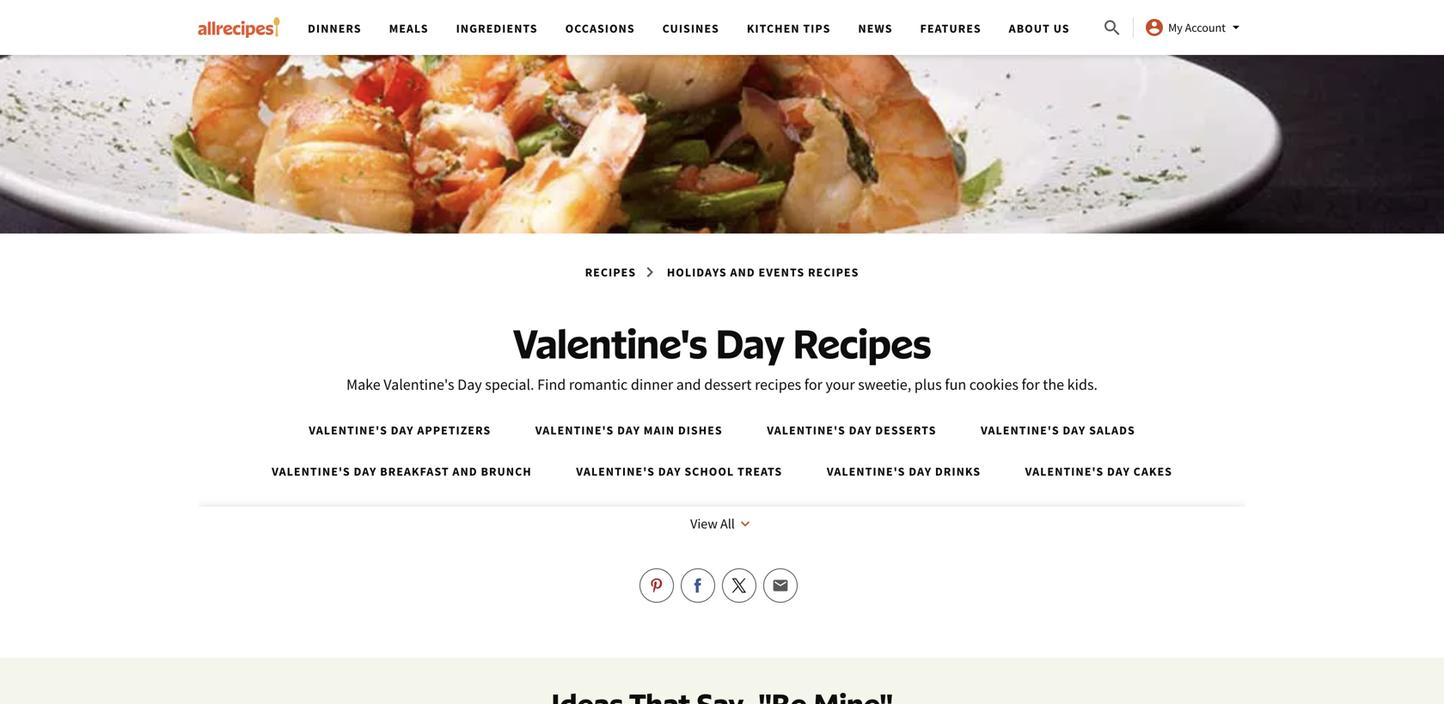 Task type: vqa. For each thing, say whether or not it's contained in the screenshot.
3
no



Task type: describe. For each thing, give the bounding box(es) containing it.
expand image
[[737, 516, 754, 533]]

day for valentine's day salads
[[1063, 423, 1086, 438]]

events
[[759, 265, 805, 280]]

78295.jpg image
[[0, 0, 1444, 234]]

valentine's day desserts link
[[767, 423, 936, 438]]

valentine's day appetizers link
[[309, 423, 491, 438]]

sweetie,
[[858, 375, 911, 395]]

main
[[644, 423, 675, 438]]

valentine's for valentine's day main dishes
[[535, 423, 614, 438]]

day for valentine's day breakfast and brunch
[[354, 464, 377, 480]]

my account button
[[1144, 17, 1246, 38]]

us
[[1054, 21, 1070, 36]]

appetizers
[[417, 423, 491, 438]]

your
[[826, 375, 855, 395]]

recipes
[[755, 375, 801, 395]]

chevron_right image
[[640, 262, 660, 283]]

valentine's day candy
[[437, 505, 585, 521]]

day for valentine's day school treats
[[658, 464, 681, 480]]

2 horizontal spatial and
[[730, 265, 755, 280]]

kitchen tips
[[747, 21, 831, 36]]

valentine's for valentine's day salads
[[981, 423, 1060, 438]]

day left 'special.'
[[457, 375, 482, 395]]

holidays
[[667, 265, 727, 280]]

home image
[[198, 17, 280, 38]]

my account
[[1168, 20, 1226, 35]]

features link
[[920, 21, 981, 36]]

account
[[1185, 20, 1226, 35]]

make valentine's day special. find romantic dinner and dessert recipes for your sweetie, plus fun cookies for the kids.
[[346, 375, 1098, 395]]

day for valentine's day cupcakes
[[918, 505, 941, 521]]

day for valentine's day drinks
[[909, 464, 932, 480]]

valentine's day cupcakes
[[836, 505, 1007, 521]]

occasions
[[565, 21, 635, 36]]

cookies
[[969, 375, 1019, 395]]

news link
[[858, 21, 893, 36]]

valentine's day breakfast and brunch
[[272, 464, 532, 480]]

valentine's for valentine's day cakes
[[1025, 464, 1104, 480]]

dessert
[[704, 375, 752, 395]]

cuisines link
[[662, 21, 719, 36]]

about us link
[[1009, 21, 1070, 36]]

view link
[[690, 514, 754, 535]]

day for valentine's day recipes
[[716, 319, 785, 368]]

day for valentine's day cakes
[[1107, 464, 1130, 480]]

treats
[[737, 464, 782, 480]]

desserts
[[875, 423, 936, 438]]

dinners
[[308, 21, 362, 36]]

2 for from the left
[[1022, 375, 1040, 395]]

kitchen
[[747, 21, 800, 36]]

make
[[346, 375, 381, 395]]

account image
[[1144, 17, 1165, 38]]

valentine's for valentine's day candy
[[437, 505, 516, 521]]

news
[[858, 21, 893, 36]]

recipes left the chevron_right image
[[585, 265, 636, 280]]

valentine's day breakfast and brunch link
[[272, 464, 532, 480]]

features
[[920, 21, 981, 36]]

breakfast
[[380, 464, 449, 480]]

valentine's day cakes link
[[1025, 464, 1172, 480]]

caret_down image
[[1226, 17, 1246, 38]]

about us
[[1009, 21, 1070, 36]]

day for valentine's day cookies
[[711, 505, 735, 521]]

valentine's day cakes
[[1025, 464, 1172, 480]]

valentine's day recipes
[[513, 319, 931, 368]]

valentine's for valentine's day cookies
[[629, 505, 708, 521]]

dinner
[[631, 375, 673, 395]]

valentine's for valentine's day desserts
[[767, 423, 846, 438]]

valentine's day candy link
[[437, 505, 585, 521]]



Task type: locate. For each thing, give the bounding box(es) containing it.
valentine's day drinks link
[[827, 464, 981, 480]]

day left candy
[[519, 505, 542, 521]]

brunch
[[481, 464, 532, 480]]

1 horizontal spatial and
[[676, 375, 701, 395]]

recipes
[[585, 265, 636, 280], [808, 265, 859, 280], [793, 319, 931, 368]]

for left your
[[804, 375, 823, 395]]

day left desserts
[[849, 423, 872, 438]]

day left cupcakes
[[918, 505, 941, 521]]

day for valentine's day desserts
[[849, 423, 872, 438]]

special.
[[485, 375, 534, 395]]

1 vertical spatial and
[[676, 375, 701, 395]]

valentine's day school treats
[[576, 464, 782, 480]]

romantic
[[569, 375, 628, 395]]

and left brunch
[[452, 464, 478, 480]]

valentine's for valentine's day cupcakes
[[836, 505, 914, 521]]

valentine's day salads
[[981, 423, 1135, 438]]

find
[[537, 375, 566, 395]]

valentine's day desserts
[[767, 423, 936, 438]]

cupcakes
[[944, 505, 1007, 521]]

day left main
[[617, 423, 640, 438]]

cookies
[[738, 505, 791, 521]]

dishes
[[678, 423, 723, 438]]

day left 'drinks'
[[909, 464, 932, 480]]

day
[[716, 319, 785, 368], [457, 375, 482, 395], [391, 423, 414, 438], [617, 423, 640, 438], [849, 423, 872, 438], [1063, 423, 1086, 438], [354, 464, 377, 480], [658, 464, 681, 480], [909, 464, 932, 480], [1107, 464, 1130, 480], [519, 505, 542, 521], [711, 505, 735, 521], [918, 505, 941, 521]]

valentine's day cookies link
[[629, 505, 791, 521]]

valentine's day main dishes
[[535, 423, 723, 438]]

day left expand icon
[[711, 505, 735, 521]]

valentine's day drinks
[[827, 464, 981, 480]]

kids.
[[1067, 375, 1098, 395]]

valentine's day salads link
[[981, 423, 1135, 438]]

navigation
[[294, 0, 1102, 55]]

cuisines
[[662, 21, 719, 36]]

0 vertical spatial and
[[730, 265, 755, 280]]

1 for from the left
[[804, 375, 823, 395]]

day left 'cakes'
[[1107, 464, 1130, 480]]

navigation containing dinners
[[294, 0, 1102, 55]]

day left salads
[[1063, 423, 1086, 438]]

valentine's day appetizers
[[309, 423, 491, 438]]

search image
[[1102, 18, 1123, 38]]

my
[[1168, 20, 1183, 35]]

kitchen tips link
[[747, 21, 831, 36]]

meals link
[[389, 21, 429, 36]]

and left the events at the top of the page
[[730, 265, 755, 280]]

day left the breakfast
[[354, 464, 377, 480]]

1 horizontal spatial for
[[1022, 375, 1040, 395]]

valentine's
[[513, 319, 707, 368], [384, 375, 454, 395], [309, 423, 388, 438], [535, 423, 614, 438], [767, 423, 846, 438], [981, 423, 1060, 438], [272, 464, 350, 480], [576, 464, 655, 480], [827, 464, 906, 480], [1025, 464, 1104, 480], [437, 505, 516, 521], [629, 505, 708, 521], [836, 505, 914, 521]]

valentine's day cupcakes link
[[836, 505, 1007, 521]]

drinks
[[935, 464, 981, 480]]

day for valentine's day candy
[[519, 505, 542, 521]]

valentine's for valentine's day breakfast and brunch
[[272, 464, 350, 480]]

2 vertical spatial and
[[452, 464, 478, 480]]

for left the the
[[1022, 375, 1040, 395]]

valentine's for valentine's day school treats
[[576, 464, 655, 480]]

about
[[1009, 21, 1050, 36]]

valentine's day school treats link
[[576, 464, 782, 480]]

recipes right the events at the top of the page
[[808, 265, 859, 280]]

dinners link
[[308, 21, 362, 36]]

fun
[[945, 375, 966, 395]]

0 horizontal spatial and
[[452, 464, 478, 480]]

day for valentine's day main dishes
[[617, 423, 640, 438]]

valentine's for valentine's day appetizers
[[309, 423, 388, 438]]

0 horizontal spatial for
[[804, 375, 823, 395]]

cakes
[[1134, 464, 1172, 480]]

valentine's day main dishes link
[[535, 423, 723, 438]]

tips
[[803, 21, 831, 36]]

and right dinner
[[676, 375, 701, 395]]

valentine's day cookies
[[629, 505, 791, 521]]

day left school
[[658, 464, 681, 480]]

occasions link
[[565, 21, 635, 36]]

view
[[690, 516, 720, 533]]

school
[[685, 464, 734, 480]]

recipes link
[[582, 261, 639, 284]]

valentine's for valentine's day recipes
[[513, 319, 707, 368]]

plus
[[914, 375, 942, 395]]

meals
[[389, 21, 429, 36]]

valentine's for valentine's day drinks
[[827, 464, 906, 480]]

salads
[[1089, 423, 1135, 438]]

and
[[730, 265, 755, 280], [676, 375, 701, 395], [452, 464, 478, 480]]

day up valentine's day breakfast and brunch
[[391, 423, 414, 438]]

holidays and events recipes link
[[664, 261, 862, 284]]

recipes up your
[[793, 319, 931, 368]]

day up dessert on the bottom of page
[[716, 319, 785, 368]]

candy
[[545, 505, 585, 521]]

holidays and events recipes
[[667, 265, 859, 280]]

the
[[1043, 375, 1064, 395]]

ingredients
[[456, 21, 538, 36]]

day for valentine's day appetizers
[[391, 423, 414, 438]]

ingredients link
[[456, 21, 538, 36]]

for
[[804, 375, 823, 395], [1022, 375, 1040, 395]]



